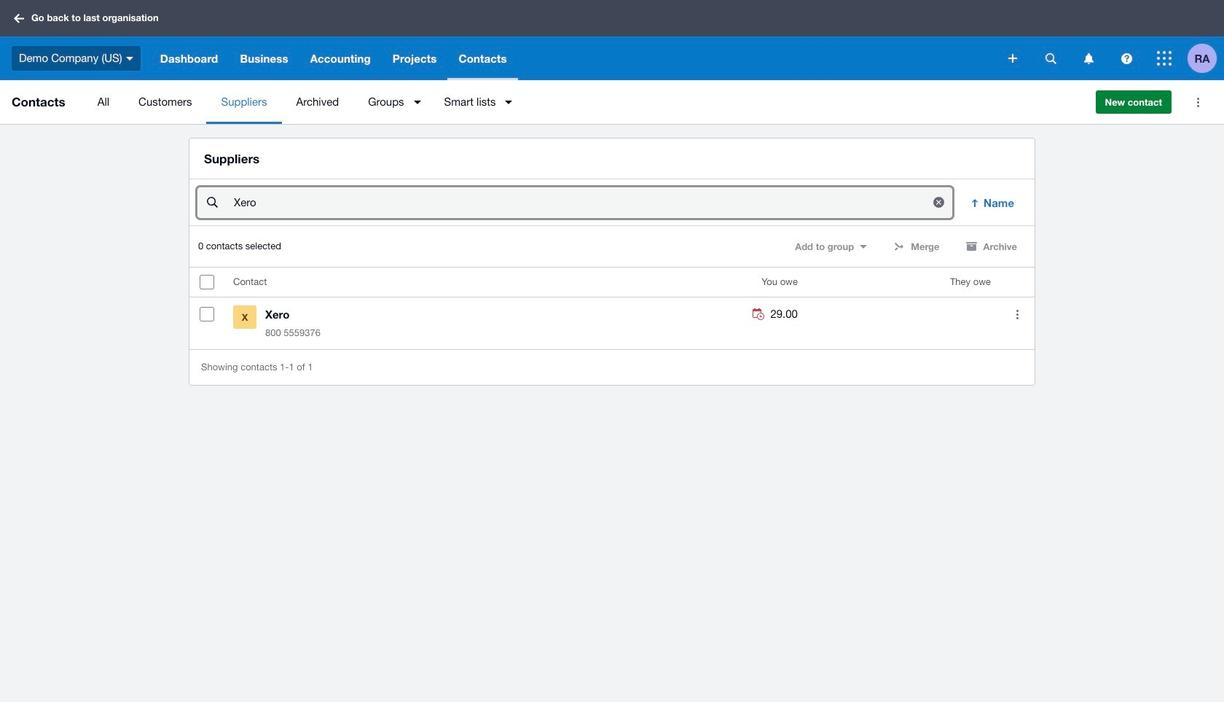 Task type: vqa. For each thing, say whether or not it's contained in the screenshot.
svg image
yes



Task type: describe. For each thing, give the bounding box(es) containing it.
actions menu image
[[1184, 87, 1213, 117]]

1 horizontal spatial svg image
[[1085, 53, 1094, 64]]

contact list table element
[[190, 268, 1035, 349]]



Task type: locate. For each thing, give the bounding box(es) containing it.
Search for a contact field
[[233, 189, 919, 217]]

0 horizontal spatial svg image
[[1009, 54, 1018, 63]]

banner
[[0, 0, 1225, 80]]

svg image
[[1085, 53, 1094, 64], [1009, 54, 1018, 63]]

menu
[[83, 80, 1085, 124]]

clear image
[[925, 188, 954, 217]]

svg image
[[14, 13, 24, 23], [1158, 51, 1172, 66], [1046, 53, 1057, 64], [1122, 53, 1133, 64], [126, 57, 133, 60]]



